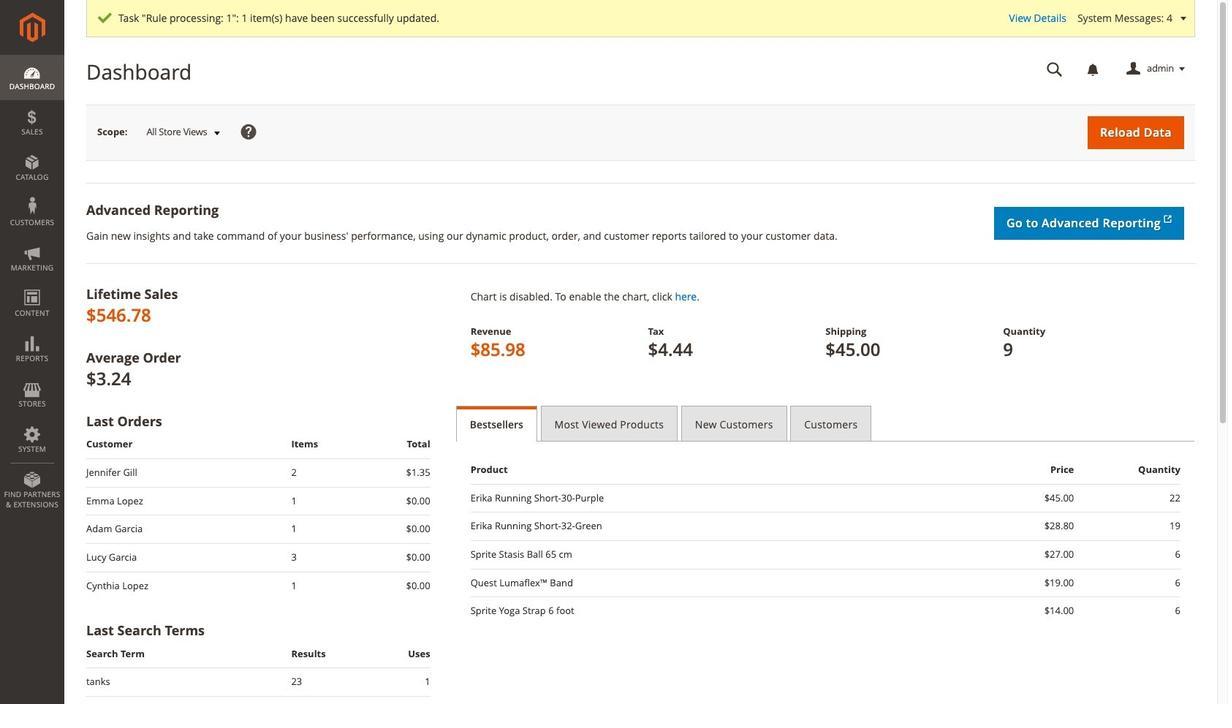 Task type: locate. For each thing, give the bounding box(es) containing it.
menu bar
[[0, 55, 64, 517]]

magento admin panel image
[[19, 12, 45, 42]]

tab list
[[456, 406, 1196, 442]]

None text field
[[1037, 56, 1074, 82]]



